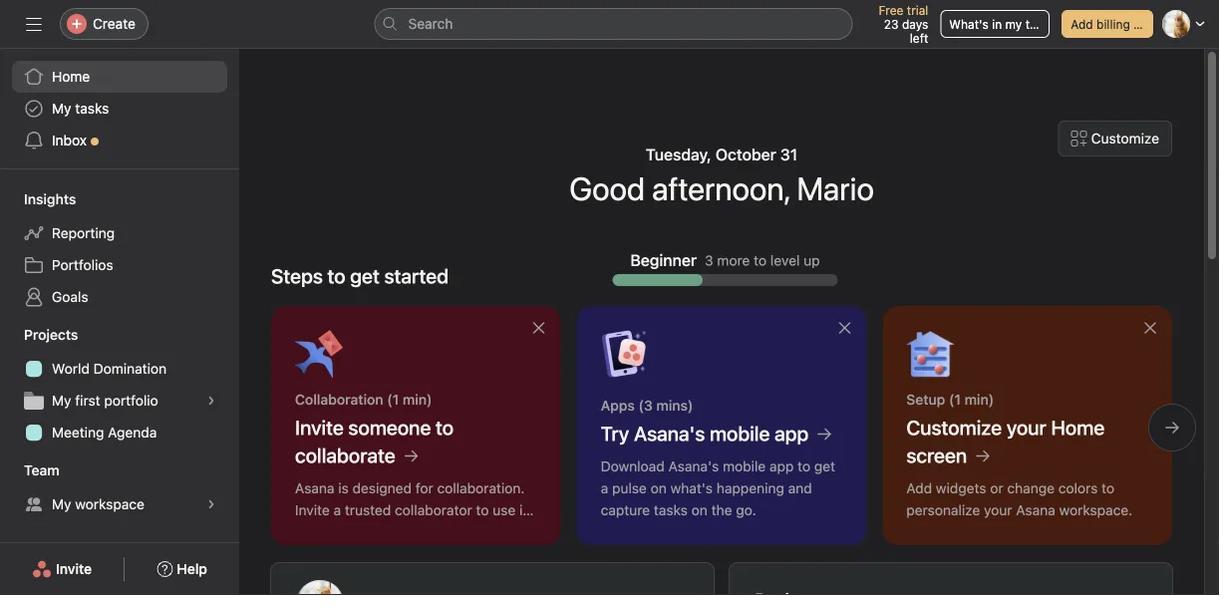 Task type: describe. For each thing, give the bounding box(es) containing it.
info
[[1133, 17, 1154, 31]]

it
[[519, 502, 528, 518]]

invite for invite
[[56, 561, 92, 577]]

with
[[295, 524, 322, 540]]

apps
[[601, 397, 635, 414]]

days
[[902, 17, 928, 31]]

collaborator
[[395, 502, 472, 518]]

add billing info button
[[1062, 10, 1154, 38]]

in
[[992, 17, 1002, 31]]

insights
[[24, 191, 76, 207]]

what's
[[949, 17, 989, 31]]

create button
[[60, 8, 148, 40]]

someone
[[348, 416, 431, 439]]

projects element
[[0, 317, 239, 453]]

help button
[[144, 551, 220, 587]]

mario
[[797, 169, 874, 207]]

goals link
[[12, 281, 227, 313]]

search list box
[[374, 8, 853, 40]]

steps to get started
[[271, 264, 449, 288]]

you.
[[326, 524, 353, 540]]

what's in my trial?
[[949, 17, 1053, 31]]

to inside asana is designed for collaboration. invite a trusted collaborator to use it with you.
[[476, 502, 489, 518]]

global element
[[0, 49, 239, 168]]

teams element
[[0, 453, 239, 524]]

portfolio
[[104, 392, 158, 409]]

tasks inside download asana's mobile app to get a pulse on what's happening and capture tasks on the go.
[[654, 502, 688, 518]]

world domination link
[[12, 353, 227, 385]]

billing
[[1096, 17, 1130, 31]]

(3 mins)
[[638, 397, 693, 414]]

happening
[[716, 480, 784, 496]]

projects button
[[0, 325, 78, 345]]

customize for customize your home screen
[[906, 416, 1002, 439]]

invite someone to collaborate
[[295, 416, 454, 467]]

to inside add widgets or change colors to personalize your asana workspace.
[[1102, 480, 1114, 496]]

add billing info
[[1071, 17, 1154, 31]]

or
[[990, 480, 1003, 496]]

world
[[52, 360, 90, 377]]

my first portfolio
[[52, 392, 158, 409]]

see details, my workspace image
[[205, 498, 217, 510]]

the
[[711, 502, 732, 518]]

left
[[910, 31, 928, 45]]

my for my workspace
[[52, 496, 71, 512]]

october
[[716, 145, 776, 164]]

use
[[493, 502, 516, 518]]

workspace.
[[1059, 502, 1132, 518]]

my for my tasks
[[52, 100, 71, 117]]

inbox
[[52, 132, 87, 149]]

colors
[[1058, 480, 1098, 496]]

designed
[[352, 480, 412, 496]]

a for try asana's mobile app
[[601, 480, 608, 496]]

setup (1 min)
[[906, 391, 994, 408]]

beginner
[[630, 251, 697, 270]]

and
[[788, 480, 812, 496]]

my first portfolio link
[[12, 385, 227, 417]]

app for try asana's mobile app
[[774, 422, 809, 445]]

asana is designed for collaboration. invite a trusted collaborator to use it with you.
[[295, 480, 528, 540]]

to inside 'invite someone to collaborate'
[[436, 416, 454, 439]]

apps (3 mins)
[[601, 397, 693, 414]]

more
[[717, 252, 750, 268]]

steps
[[271, 264, 323, 288]]

beginner 3 more to level up
[[630, 251, 820, 270]]

portfolios
[[52, 257, 113, 273]]

agenda
[[108, 424, 157, 441]]

tasks inside global element
[[75, 100, 109, 117]]

home inside global element
[[52, 68, 90, 85]]

asana's for try
[[634, 422, 705, 445]]

asana's for download
[[668, 458, 719, 474]]

0 vertical spatial on
[[651, 480, 667, 496]]

get started
[[350, 264, 449, 288]]

mobile for download asana's mobile app to get a pulse on what's happening and capture tasks on the go.
[[723, 458, 766, 474]]

tuesday,
[[646, 145, 711, 164]]

inbox link
[[12, 125, 227, 156]]

add for add billing info
[[1071, 17, 1093, 31]]

invite button
[[19, 551, 105, 587]]

my
[[1005, 17, 1022, 31]]

pulse
[[612, 480, 647, 496]]

see details, my first portfolio image
[[205, 395, 217, 407]]

team
[[24, 462, 59, 478]]

collaboration (1 min)
[[295, 391, 432, 408]]

change
[[1007, 480, 1055, 496]]

tuesday, october 31 good afternoon, mario
[[569, 145, 874, 207]]

customize button
[[1058, 121, 1172, 156]]

add widgets or change colors to personalize your asana workspace.
[[906, 480, 1132, 518]]

to inside download asana's mobile app to get a pulse on what's happening and capture tasks on the go.
[[797, 458, 810, 474]]

23
[[884, 17, 899, 31]]

customize for customize
[[1091, 130, 1159, 147]]

widgets
[[936, 480, 986, 496]]

is
[[338, 480, 349, 496]]



Task type: vqa. For each thing, say whether or not it's contained in the screenshot.
some
no



Task type: locate. For each thing, give the bounding box(es) containing it.
invite inside button
[[56, 561, 92, 577]]

home up "colors"
[[1051, 416, 1105, 439]]

2 vertical spatial my
[[52, 496, 71, 512]]

domination
[[93, 360, 167, 377]]

home link
[[12, 61, 227, 93]]

invite
[[295, 416, 344, 439], [295, 502, 330, 518], [56, 561, 92, 577]]

to left use on the left of page
[[476, 502, 489, 518]]

0 horizontal spatial (1 min)
[[387, 391, 432, 408]]

a left pulse
[[601, 480, 608, 496]]

goals
[[52, 289, 88, 305]]

1 horizontal spatial asana
[[1016, 502, 1055, 518]]

customize
[[1091, 130, 1159, 147], [906, 416, 1002, 439]]

to inside beginner 3 more to level up
[[754, 252, 767, 268]]

1 horizontal spatial dismiss image
[[837, 320, 853, 336]]

1 horizontal spatial customize
[[1091, 130, 1159, 147]]

3 my from the top
[[52, 496, 71, 512]]

2 dismiss image from the left
[[837, 320, 853, 336]]

0 vertical spatial your
[[1006, 416, 1046, 439]]

0 vertical spatial tasks
[[75, 100, 109, 117]]

asana inside asana is designed for collaboration. invite a trusted collaborator to use it with you.
[[295, 480, 334, 496]]

app inside download asana's mobile app to get a pulse on what's happening and capture tasks on the go.
[[769, 458, 794, 474]]

1 horizontal spatial add
[[1071, 17, 1093, 31]]

add for add widgets or change colors to personalize your asana workspace.
[[906, 480, 932, 496]]

0 vertical spatial a
[[601, 480, 608, 496]]

my tasks
[[52, 100, 109, 117]]

1 horizontal spatial a
[[601, 480, 608, 496]]

0 horizontal spatial customize
[[906, 416, 1002, 439]]

a
[[601, 480, 608, 496], [333, 502, 341, 518]]

add inside "button"
[[1071, 17, 1093, 31]]

meeting agenda
[[52, 424, 157, 441]]

1 vertical spatial asana
[[1016, 502, 1055, 518]]

to
[[754, 252, 767, 268], [327, 264, 345, 288], [436, 416, 454, 439], [797, 458, 810, 474], [1102, 480, 1114, 496], [476, 502, 489, 518]]

customize inside button
[[1091, 130, 1159, 147]]

afternoon,
[[652, 169, 790, 207]]

collaborate
[[295, 444, 395, 467]]

tasks down what's
[[654, 502, 688, 518]]

workspace
[[75, 496, 144, 512]]

0 horizontal spatial add
[[906, 480, 932, 496]]

trusted
[[345, 502, 391, 518]]

0 vertical spatial invite
[[295, 416, 344, 439]]

insights button
[[0, 189, 76, 209]]

personalize
[[906, 502, 980, 518]]

dismiss image for invite someone to collaborate
[[531, 320, 547, 336]]

1 vertical spatial tasks
[[654, 502, 688, 518]]

home up my tasks
[[52, 68, 90, 85]]

meeting agenda link
[[12, 417, 227, 449]]

(1 min) for your
[[949, 391, 994, 408]]

to left get
[[797, 458, 810, 474]]

3
[[705, 252, 713, 268]]

projects
[[24, 326, 78, 343]]

your up change
[[1006, 416, 1046, 439]]

asana's inside download asana's mobile app to get a pulse on what's happening and capture tasks on the go.
[[668, 458, 719, 474]]

up
[[804, 252, 820, 268]]

my
[[52, 100, 71, 117], [52, 392, 71, 409], [52, 496, 71, 512]]

team button
[[0, 460, 59, 480]]

collaboration
[[295, 391, 383, 408]]

a inside download asana's mobile app to get a pulse on what's happening and capture tasks on the go.
[[601, 480, 608, 496]]

asana's down (3 mins)
[[634, 422, 705, 445]]

0 horizontal spatial a
[[333, 502, 341, 518]]

1 vertical spatial my
[[52, 392, 71, 409]]

asana inside add widgets or change colors to personalize your asana workspace.
[[1016, 502, 1055, 518]]

try
[[601, 422, 629, 445]]

mobile for try asana's mobile app
[[710, 422, 770, 445]]

my up inbox
[[52, 100, 71, 117]]

hide sidebar image
[[26, 16, 42, 32]]

a up 'you.'
[[333, 502, 341, 518]]

first
[[75, 392, 100, 409]]

to right steps
[[327, 264, 345, 288]]

(1 min) right setup
[[949, 391, 994, 408]]

(1 min) up someone
[[387, 391, 432, 408]]

meeting
[[52, 424, 104, 441]]

for
[[415, 480, 433, 496]]

scroll card carousel right image
[[1164, 420, 1180, 436]]

search
[[408, 15, 453, 32]]

0 vertical spatial app
[[774, 422, 809, 445]]

invite inside 'invite someone to collaborate'
[[295, 416, 344, 439]]

0 vertical spatial asana
[[295, 480, 334, 496]]

get
[[814, 458, 835, 474]]

0 vertical spatial home
[[52, 68, 90, 85]]

(1 min) for someone
[[387, 391, 432, 408]]

0 horizontal spatial on
[[651, 480, 667, 496]]

0 horizontal spatial home
[[52, 68, 90, 85]]

your inside add widgets or change colors to personalize your asana workspace.
[[984, 502, 1012, 518]]

app
[[774, 422, 809, 445], [769, 458, 794, 474]]

insights element
[[0, 181, 239, 317]]

(1 min)
[[387, 391, 432, 408], [949, 391, 994, 408]]

2 my from the top
[[52, 392, 71, 409]]

download
[[601, 458, 665, 474]]

screen
[[906, 444, 967, 467]]

1 horizontal spatial (1 min)
[[949, 391, 994, 408]]

3 dismiss image from the left
[[1142, 320, 1158, 336]]

1 vertical spatial customize
[[906, 416, 1002, 439]]

0 vertical spatial add
[[1071, 17, 1093, 31]]

my inside global element
[[52, 100, 71, 117]]

trial?
[[1025, 17, 1053, 31]]

mobile inside download asana's mobile app to get a pulse on what's happening and capture tasks on the go.
[[723, 458, 766, 474]]

home
[[52, 68, 90, 85], [1051, 416, 1105, 439]]

my left first
[[52, 392, 71, 409]]

good
[[569, 169, 645, 207]]

on right pulse
[[651, 480, 667, 496]]

invite down my workspace
[[56, 561, 92, 577]]

level
[[770, 252, 800, 268]]

1 my from the top
[[52, 100, 71, 117]]

to right someone
[[436, 416, 454, 439]]

to up workspace.
[[1102, 480, 1114, 496]]

dismiss image for customize your home screen
[[1142, 320, 1158, 336]]

to left level
[[754, 252, 767, 268]]

free
[[879, 3, 903, 17]]

a for invite someone to collaborate
[[333, 502, 341, 518]]

1 vertical spatial invite
[[295, 502, 330, 518]]

collaboration.
[[437, 480, 525, 496]]

a inside asana is designed for collaboration. invite a trusted collaborator to use it with you.
[[333, 502, 341, 518]]

invite for invite someone to collaborate
[[295, 416, 344, 439]]

asana's
[[634, 422, 705, 445], [668, 458, 719, 474]]

0 vertical spatial asana's
[[634, 422, 705, 445]]

1 vertical spatial add
[[906, 480, 932, 496]]

go.
[[736, 502, 756, 518]]

add inside add widgets or change colors to personalize your asana workspace.
[[906, 480, 932, 496]]

search button
[[374, 8, 853, 40]]

1 horizontal spatial on
[[691, 502, 708, 518]]

add up personalize at the bottom of page
[[906, 480, 932, 496]]

my workspace link
[[12, 488, 227, 520]]

31
[[780, 145, 798, 164]]

0 horizontal spatial dismiss image
[[531, 320, 547, 336]]

capture
[[601, 502, 650, 518]]

my tasks link
[[12, 93, 227, 125]]

0 vertical spatial mobile
[[710, 422, 770, 445]]

1 vertical spatial asana's
[[668, 458, 719, 474]]

1 (1 min) from the left
[[387, 391, 432, 408]]

invite up with
[[295, 502, 330, 518]]

help
[[177, 561, 207, 577]]

trial
[[907, 3, 928, 17]]

home inside customize your home screen
[[1051, 416, 1105, 439]]

1 horizontal spatial tasks
[[654, 502, 688, 518]]

on left the
[[691, 502, 708, 518]]

0 vertical spatial my
[[52, 100, 71, 117]]

2 horizontal spatial dismiss image
[[1142, 320, 1158, 336]]

my for my first portfolio
[[52, 392, 71, 409]]

my inside teams element
[[52, 496, 71, 512]]

invite down collaboration
[[295, 416, 344, 439]]

asana left is
[[295, 480, 334, 496]]

setup
[[906, 391, 945, 408]]

1 vertical spatial on
[[691, 502, 708, 518]]

download asana's mobile app to get a pulse on what's happening and capture tasks on the go.
[[601, 458, 835, 518]]

dismiss image
[[531, 320, 547, 336], [837, 320, 853, 336], [1142, 320, 1158, 336]]

my down team
[[52, 496, 71, 512]]

0 horizontal spatial asana
[[295, 480, 334, 496]]

reporting link
[[12, 217, 227, 249]]

tasks up inbox
[[75, 100, 109, 117]]

my inside projects element
[[52, 392, 71, 409]]

customize inside customize your home screen
[[906, 416, 1002, 439]]

1 vertical spatial a
[[333, 502, 341, 518]]

world domination
[[52, 360, 167, 377]]

2 vertical spatial invite
[[56, 561, 92, 577]]

your inside customize your home screen
[[1006, 416, 1046, 439]]

1 horizontal spatial home
[[1051, 416, 1105, 439]]

what's in my trial? button
[[940, 10, 1053, 38]]

dismiss image for try asana's mobile app
[[837, 320, 853, 336]]

what's
[[670, 480, 713, 496]]

try asana's mobile app
[[601, 422, 809, 445]]

1 vertical spatial your
[[984, 502, 1012, 518]]

add left billing on the right
[[1071, 17, 1093, 31]]

invite inside asana is designed for collaboration. invite a trusted collaborator to use it with you.
[[295, 502, 330, 518]]

app for download asana's mobile app to get a pulse on what's happening and capture tasks on the go.
[[769, 458, 794, 474]]

1 vertical spatial app
[[769, 458, 794, 474]]

0 horizontal spatial tasks
[[75, 100, 109, 117]]

1 vertical spatial home
[[1051, 416, 1105, 439]]

0 vertical spatial customize
[[1091, 130, 1159, 147]]

asana down change
[[1016, 502, 1055, 518]]

asana's up what's
[[668, 458, 719, 474]]

2 (1 min) from the left
[[949, 391, 994, 408]]

portfolios link
[[12, 249, 227, 281]]

1 vertical spatial mobile
[[723, 458, 766, 474]]

my workspace
[[52, 496, 144, 512]]

tasks
[[75, 100, 109, 117], [654, 502, 688, 518]]

your down or
[[984, 502, 1012, 518]]

1 dismiss image from the left
[[531, 320, 547, 336]]

create
[[93, 15, 136, 32]]



